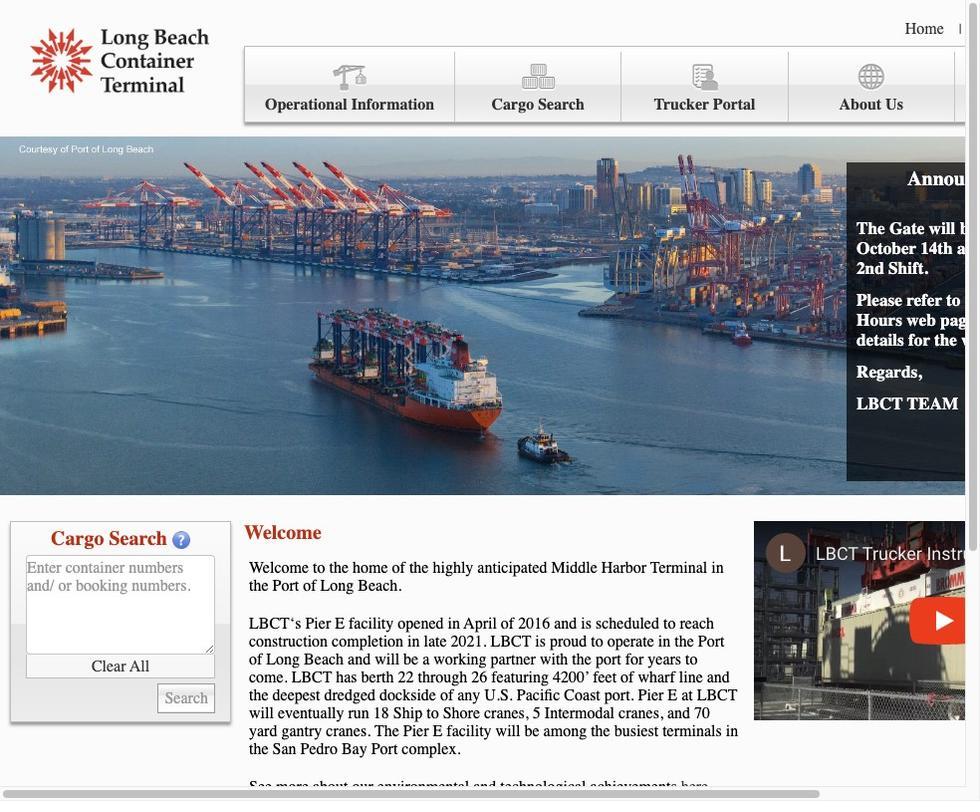 Task type: vqa. For each thing, say whether or not it's contained in the screenshot.
please refer to the tr
no



Task type: describe. For each thing, give the bounding box(es) containing it.
and right line
[[707, 669, 730, 686]]

highly
[[433, 559, 474, 577]]

at
[[682, 686, 693, 704]]

to right ship
[[427, 704, 439, 722]]

port
[[596, 651, 621, 669]]

1 cranes, from the left
[[484, 704, 529, 722]]

terminal
[[651, 559, 708, 577]]

port inside welcome to the home of the highly anticipated middle harbor terminal in the port of long beach.
[[273, 577, 299, 595]]

technological
[[501, 778, 586, 796]]

will left 5
[[496, 722, 521, 740]]

with
[[540, 651, 568, 669]]

Enter container numbers and/ or booking numbers. text field
[[26, 555, 215, 655]]

welcome to the home of the highly anticipated middle harbor terminal in the port of long beach.
[[249, 559, 724, 595]]

all
[[130, 657, 150, 675]]

in left late
[[408, 633, 420, 651]]

for
[[625, 651, 644, 669]]

of right feet
[[621, 669, 634, 686]]

4200'
[[553, 669, 590, 686]]

and left technological
[[474, 778, 497, 796]]

come.
[[249, 669, 288, 686]]

menu bar containing operational information
[[244, 46, 980, 123]]

the gate will be 
[[857, 218, 980, 278]]

about
[[313, 778, 348, 796]]

clear all
[[92, 657, 150, 675]]

team
[[907, 394, 959, 413]]

cargo search inside 'menu bar'
[[492, 96, 585, 114]]

trucker
[[654, 96, 709, 114]]

and left 70
[[667, 704, 690, 722]]

reach
[[680, 615, 714, 633]]

us
[[886, 96, 904, 114]]

any
[[458, 686, 481, 704]]

1 horizontal spatial is
[[581, 615, 592, 633]]

the left home
[[329, 559, 349, 577]]

line
[[679, 669, 703, 686]]

information
[[351, 96, 435, 114]]

the up yard
[[249, 686, 269, 704]]

scheduled
[[596, 615, 660, 633]]

2 cranes, from the left
[[619, 704, 663, 722]]

featuring
[[491, 669, 549, 686]]

0 horizontal spatial is
[[535, 633, 546, 651]]

middle
[[552, 559, 598, 577]]

about us link
[[789, 52, 955, 122]]

among
[[544, 722, 587, 740]]

port.
[[605, 686, 634, 704]]

deepest
[[273, 686, 320, 704]]

2 vertical spatial port
[[371, 740, 398, 758]]

and right beach
[[348, 651, 371, 669]]

about us
[[839, 96, 904, 114]]

april
[[464, 615, 497, 633]]

2 horizontal spatial port
[[698, 633, 725, 651]]

in right operate
[[658, 633, 671, 651]]

18
[[373, 704, 389, 722]]

70
[[694, 704, 710, 722]]

in right 70
[[726, 722, 738, 740]]

2016
[[518, 615, 550, 633]]

th
[[965, 290, 980, 310]]

of left any in the left bottom of the page
[[440, 686, 454, 704]]

1 horizontal spatial pier
[[403, 722, 429, 740]]

of right home
[[392, 559, 405, 577]]

to inside please refer to th
[[947, 290, 961, 310]]

our
[[352, 778, 373, 796]]

home link
[[905, 20, 944, 38]]

lbct up featuring
[[491, 633, 531, 651]]

the left highly
[[409, 559, 429, 577]]

see
[[249, 778, 272, 796]]

gantry
[[281, 722, 322, 740]]

0 horizontal spatial search
[[109, 527, 167, 550]]

in right late
[[448, 615, 460, 633]]

anticipated
[[478, 559, 548, 577]]

pacific
[[517, 686, 560, 704]]

the up the lbct's
[[249, 577, 269, 595]]

26
[[472, 669, 487, 686]]

run
[[348, 704, 370, 722]]

beach.
[[358, 577, 402, 595]]

complex.
[[402, 740, 461, 758]]

environmental
[[377, 778, 470, 796]]

operational information link
[[245, 52, 456, 122]]

intermodal
[[545, 704, 615, 722]]

trucker portal link
[[622, 52, 789, 122]]

0 vertical spatial e
[[335, 615, 345, 633]]

to left reach
[[664, 615, 676, 633]]

of down the lbct's
[[249, 651, 262, 669]]

the inside the gate will be
[[857, 218, 885, 238]]



Task type: locate. For each thing, give the bounding box(es) containing it.
bay
[[342, 740, 367, 758]]

will down the "come."
[[249, 704, 274, 722]]

the left port
[[572, 651, 592, 669]]

working
[[434, 651, 487, 669]]

the right run
[[375, 722, 399, 740]]

search
[[538, 96, 585, 114], [109, 527, 167, 550]]

0 vertical spatial port
[[273, 577, 299, 595]]

the left san
[[249, 740, 269, 758]]

e left shore
[[433, 722, 443, 740]]

None submit
[[158, 684, 215, 713]]

clear
[[92, 657, 126, 675]]

2 vertical spatial e
[[433, 722, 443, 740]]

cargo
[[492, 96, 534, 114], [51, 527, 104, 550]]

port right bay
[[371, 740, 398, 758]]

cranes, left 5
[[484, 704, 529, 722]]

completion
[[332, 633, 404, 651]]

the left gate
[[857, 218, 885, 238]]

0 horizontal spatial port
[[273, 577, 299, 595]]

1 vertical spatial search
[[109, 527, 167, 550]]

search inside cargo search link
[[538, 96, 585, 114]]

1 vertical spatial pier
[[638, 686, 664, 704]]

e
[[335, 615, 345, 633], [668, 686, 678, 704], [433, 722, 443, 740]]

0 horizontal spatial be
[[404, 651, 419, 669]]

gate
[[890, 218, 925, 238]]

1 vertical spatial facility
[[447, 722, 492, 740]]

is left proud
[[535, 633, 546, 651]]

22
[[398, 669, 414, 686]]

to left home
[[313, 559, 325, 577]]

to left th
[[947, 290, 961, 310]]

port up line
[[698, 633, 725, 651]]

to inside welcome to the home of the highly anticipated middle harbor terminal in the port of long beach.
[[313, 559, 325, 577]]

clear all button
[[26, 655, 215, 679]]

1 horizontal spatial cranes,
[[619, 704, 663, 722]]

terminals
[[663, 722, 722, 740]]

home
[[353, 559, 388, 577]]

regards,​
[[857, 362, 922, 382]]

home
[[905, 20, 944, 38]]

1 horizontal spatial be
[[525, 722, 540, 740]]

ship
[[393, 704, 423, 722]]

feet
[[593, 669, 617, 686]]

berth
[[361, 669, 394, 686]]

1 vertical spatial e
[[668, 686, 678, 704]]

2 vertical spatial be
[[525, 722, 540, 740]]

wharf
[[638, 669, 675, 686]]

years
[[648, 651, 682, 669]]

1 horizontal spatial cargo search
[[492, 96, 585, 114]]

the right among on the bottom of page
[[591, 722, 610, 740]]

dockside
[[380, 686, 436, 704]]

operational information
[[265, 96, 435, 114]]

will left a
[[375, 651, 400, 669]]

here
[[681, 778, 709, 796]]

welcome
[[244, 521, 322, 544], [249, 559, 309, 577]]

welcome for welcome
[[244, 521, 322, 544]]

eventually
[[278, 704, 344, 722]]

0 vertical spatial the
[[857, 218, 885, 238]]

1 horizontal spatial e
[[433, 722, 443, 740]]

be down announc at top right
[[960, 218, 977, 238]]

0 horizontal spatial cargo
[[51, 527, 104, 550]]

0 horizontal spatial the
[[375, 722, 399, 740]]

san
[[273, 740, 296, 758]]

through
[[418, 669, 468, 686]]

0 horizontal spatial pier
[[305, 615, 331, 633]]

lbct
[[857, 394, 903, 413], [491, 633, 531, 651], [292, 669, 332, 686], [697, 686, 738, 704]]

facility down beach. on the left bottom
[[349, 615, 394, 633]]

pier
[[305, 615, 331, 633], [638, 686, 664, 704], [403, 722, 429, 740]]

portal
[[713, 96, 756, 114]]

cargo search link
[[456, 52, 622, 122]]

has
[[336, 669, 357, 686]]

be inside the gate will be
[[960, 218, 977, 238]]

to
[[947, 290, 961, 310], [313, 559, 325, 577], [664, 615, 676, 633], [591, 633, 603, 651], [686, 651, 698, 669], [427, 704, 439, 722]]

a
[[423, 651, 430, 669]]

busiest
[[614, 722, 659, 740]]

1 horizontal spatial long
[[320, 577, 354, 595]]

0 horizontal spatial facility
[[349, 615, 394, 633]]

of up "construction"
[[303, 577, 316, 595]]

in right terminal at the bottom of the page
[[712, 559, 724, 577]]

2 horizontal spatial be
[[960, 218, 977, 238]]

1 vertical spatial long
[[266, 651, 300, 669]]

2 horizontal spatial e
[[668, 686, 678, 704]]

2 vertical spatial pier
[[403, 722, 429, 740]]

port up the lbct's
[[273, 577, 299, 595]]

1 vertical spatial welcome
[[249, 559, 309, 577]]

dredged
[[324, 686, 376, 704]]

lbct down regards,​
[[857, 394, 903, 413]]

long
[[320, 577, 354, 595], [266, 651, 300, 669]]

yard
[[249, 722, 277, 740]]

beach
[[304, 651, 344, 669]]

in inside welcome to the home of the highly anticipated middle harbor terminal in the port of long beach.
[[712, 559, 724, 577]]

pier up beach
[[305, 615, 331, 633]]

welcome inside welcome to the home of the highly anticipated middle harbor terminal in the port of long beach.
[[249, 559, 309, 577]]

facility down any in the left bottom of the page
[[447, 722, 492, 740]]

operational
[[265, 96, 347, 114]]

the up line
[[675, 633, 694, 651]]

0 vertical spatial cargo search
[[492, 96, 585, 114]]

lbct right at on the right bottom of page
[[697, 686, 738, 704]]

pier down dockside
[[403, 722, 429, 740]]

lbct team
[[857, 394, 959, 413]]

the
[[329, 559, 349, 577], [409, 559, 429, 577], [249, 577, 269, 595], [675, 633, 694, 651], [572, 651, 592, 669], [249, 686, 269, 704], [591, 722, 610, 740], [249, 740, 269, 758]]

in
[[712, 559, 724, 577], [448, 615, 460, 633], [408, 633, 420, 651], [658, 633, 671, 651], [726, 722, 738, 740]]

more
[[276, 778, 309, 796]]

will inside the gate will be
[[929, 218, 956, 238]]

proud
[[550, 633, 587, 651]]

0 vertical spatial cargo
[[492, 96, 534, 114]]

coast
[[564, 686, 601, 704]]

the inside lbct's pier e facility opened in april of 2016 and is scheduled to reach construction completion in late 2021.  lbct is proud to operate in the port of long beach and will be a working partner with the port for years to come.  lbct has berth 22 through 26 featuring 4200' feet of wharf line and the deepest dredged dockside of any u.s. pacific coast port. pier e at lbct will eventually run 18 ship to shore cranes, 5 intermodal cranes, and 70 yard gantry cranes. the pier e facility will be among the busiest terminals in the san pedro bay port complex.
[[375, 722, 399, 740]]

1 horizontal spatial the
[[857, 218, 885, 238]]

cranes, down wharf at the bottom of page
[[619, 704, 663, 722]]

to right years
[[686, 651, 698, 669]]

lbct's pier e facility opened in april of 2016 and is scheduled to reach construction completion in late 2021.  lbct is proud to operate in the port of long beach and will be a working partner with the port for years to come.  lbct has berth 22 through 26 featuring 4200' feet of wharf line and the deepest dredged dockside of any u.s. pacific coast port. pier e at lbct will eventually run 18 ship to shore cranes, 5 intermodal cranes, and 70 yard gantry cranes. the pier e facility will be among the busiest terminals in the san pedro bay port complex.
[[249, 615, 738, 758]]

be left a
[[404, 651, 419, 669]]

and right 2016
[[554, 615, 577, 633]]

will right gate
[[929, 218, 956, 238]]

0 vertical spatial be
[[960, 218, 977, 238]]

0 vertical spatial pier
[[305, 615, 331, 633]]

opened
[[398, 615, 444, 633]]

about
[[839, 96, 882, 114]]

0 vertical spatial welcome
[[244, 521, 322, 544]]

cranes,
[[484, 704, 529, 722], [619, 704, 663, 722]]

pier right port. at the bottom of page
[[638, 686, 664, 704]]

1 horizontal spatial cargo
[[492, 96, 534, 114]]

port
[[273, 577, 299, 595], [698, 633, 725, 651], [371, 740, 398, 758]]

lbct left has
[[292, 669, 332, 686]]

5
[[533, 704, 541, 722]]

1 vertical spatial be
[[404, 651, 419, 669]]

1 horizontal spatial facility
[[447, 722, 492, 740]]

construction
[[249, 633, 328, 651]]

2 horizontal spatial pier
[[638, 686, 664, 704]]

long inside lbct's pier e facility opened in april of 2016 and is scheduled to reach construction completion in late 2021.  lbct is proud to operate in the port of long beach and will be a working partner with the port for years to come.  lbct has berth 22 through 26 featuring 4200' feet of wharf line and the deepest dredged dockside of any u.s. pacific coast port. pier e at lbct will eventually run 18 ship to shore cranes, 5 intermodal cranes, and 70 yard gantry cranes. the pier e facility will be among the busiest terminals in the san pedro bay port complex.
[[266, 651, 300, 669]]

trucker portal
[[654, 96, 756, 114]]

and
[[554, 615, 577, 633], [348, 651, 371, 669], [707, 669, 730, 686], [667, 704, 690, 722], [474, 778, 497, 796]]

harbor
[[602, 559, 647, 577]]

to right proud
[[591, 633, 603, 651]]

0 vertical spatial long
[[320, 577, 354, 595]]

achievements
[[590, 778, 677, 796]]

be
[[960, 218, 977, 238], [404, 651, 419, 669], [525, 722, 540, 740]]

be left among on the bottom of page
[[525, 722, 540, 740]]

long down the lbct's
[[266, 651, 300, 669]]

1 vertical spatial the
[[375, 722, 399, 740]]

1 vertical spatial port
[[698, 633, 725, 651]]

|
[[959, 21, 962, 38]]

facility
[[349, 615, 394, 633], [447, 722, 492, 740]]

0 horizontal spatial e
[[335, 615, 345, 633]]

refer
[[907, 290, 943, 310]]

menu bar
[[244, 46, 980, 123]]

is left scheduled
[[581, 615, 592, 633]]

welcome for welcome to the home of the highly anticipated middle harbor terminal in the port of long beach.
[[249, 559, 309, 577]]

long left beach. on the left bottom
[[320, 577, 354, 595]]

1 vertical spatial cargo
[[51, 527, 104, 550]]

1 horizontal spatial search
[[538, 96, 585, 114]]

here link
[[681, 778, 709, 796]]

long inside welcome to the home of the highly anticipated middle harbor terminal in the port of long beach.
[[320, 577, 354, 595]]

please refer to th
[[857, 290, 980, 350]]

2021.
[[451, 633, 487, 651]]

cargo search
[[492, 96, 585, 114], [51, 527, 167, 550]]

0 horizontal spatial long
[[266, 651, 300, 669]]

1 horizontal spatial port
[[371, 740, 398, 758]]

please
[[857, 290, 903, 310]]

0 vertical spatial facility
[[349, 615, 394, 633]]

partner
[[491, 651, 536, 669]]

0 vertical spatial search
[[538, 96, 585, 114]]

0 horizontal spatial cranes,
[[484, 704, 529, 722]]

operate
[[607, 633, 654, 651]]

late
[[424, 633, 447, 651]]

see more about our environmental and technological achievements here .
[[249, 778, 717, 796]]

u.s.
[[485, 686, 513, 704]]

e left at on the right bottom of page
[[668, 686, 678, 704]]

0 horizontal spatial cargo search
[[51, 527, 167, 550]]

e up beach
[[335, 615, 345, 633]]

pedro
[[300, 740, 338, 758]]

cranes.
[[326, 722, 371, 740]]

.
[[713, 778, 717, 796]]

shore
[[443, 704, 480, 722]]

1 vertical spatial cargo search
[[51, 527, 167, 550]]

of left 2016
[[501, 615, 514, 633]]



